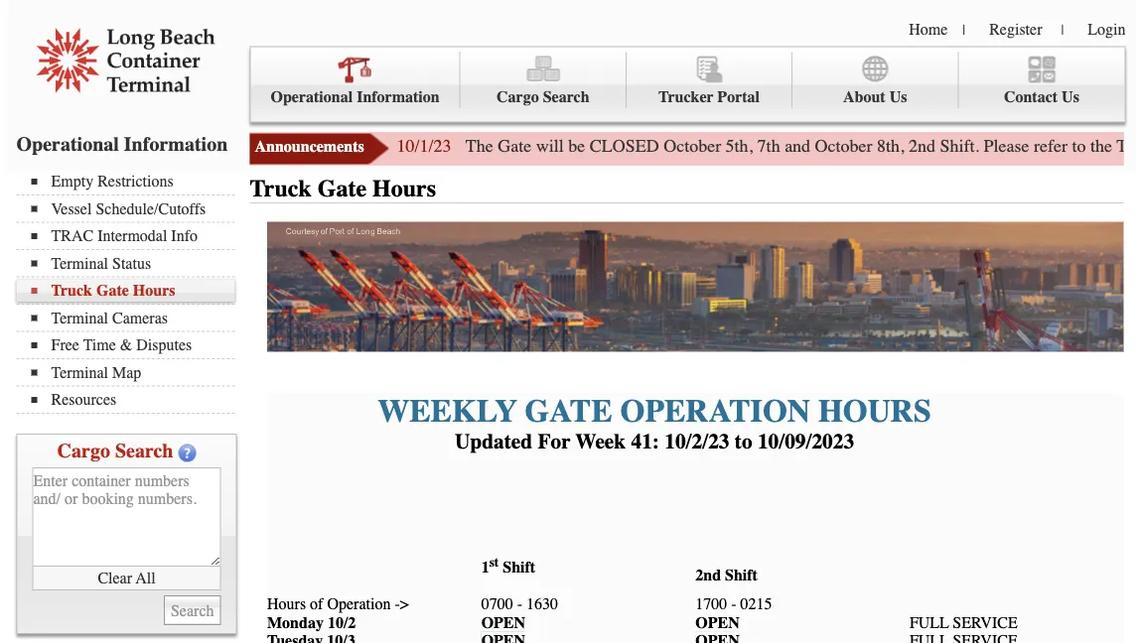 Task type: vqa. For each thing, say whether or not it's contained in the screenshot.
Please
yes



Task type: describe. For each thing, give the bounding box(es) containing it.
empty restrictions link
[[31, 172, 235, 191]]

8th,
[[877, 136, 904, 156]]

2 | from the left
[[1061, 22, 1064, 38]]

trucker portal
[[658, 88, 760, 106]]

and
[[785, 136, 810, 156]]

1700 - 0215
[[695, 595, 772, 614]]

please
[[984, 136, 1029, 156]]

0215
[[740, 595, 772, 614]]

2 horizontal spatial gate
[[498, 136, 531, 156]]

home link
[[909, 20, 948, 38]]

1 vertical spatial cargo search
[[57, 440, 173, 463]]

0 vertical spatial to
[[1072, 136, 1086, 156]]

terminal cameras link
[[31, 309, 235, 327]]

shift.
[[940, 136, 979, 156]]

login
[[1088, 20, 1126, 38]]

1700
[[695, 595, 727, 614]]

41:
[[631, 429, 659, 454]]

0700
[[481, 595, 513, 614]]

2nd shift
[[695, 566, 758, 584]]

0700 - 1630
[[481, 595, 558, 614]]

weekly gate operation hours
[[378, 393, 931, 429]]

of
[[310, 595, 323, 614]]

status
[[112, 254, 151, 273]]

truck gate hours link
[[31, 282, 235, 300]]

service
[[953, 614, 1018, 632]]

free time & disputes link
[[31, 336, 235, 355]]

1 vertical spatial to
[[735, 429, 752, 454]]

intermodal
[[97, 227, 167, 245]]

1 | from the left
[[963, 22, 965, 38]]

trucker
[[658, 88, 714, 106]]

us for about us
[[889, 88, 907, 106]]

1 open from the left
[[481, 614, 525, 632]]

updated for week 41: 10/2/23 to 10/09/2023
[[455, 429, 854, 454]]

restrictions
[[97, 172, 173, 191]]

monday 10/2
[[267, 614, 356, 632]]

1 vertical spatial operational information
[[16, 133, 228, 155]]

disputes
[[136, 336, 192, 355]]

resources
[[51, 391, 116, 409]]

about
[[843, 88, 885, 106]]

menu bar containing operational information
[[250, 46, 1126, 123]]

week
[[575, 429, 626, 454]]

vessel schedule/cutoffs link
[[31, 200, 235, 218]]

truck inside 'empty restrictions vessel schedule/cutoffs trac intermodal info terminal status truck gate hours terminal cameras free time & disputes terminal map resources'
[[51, 282, 92, 300]]

10/2/23
[[665, 429, 729, 454]]

0 vertical spatial operational
[[271, 88, 353, 106]]

st
[[489, 555, 499, 571]]

contact
[[1004, 88, 1058, 106]]

announcements
[[255, 138, 364, 156]]

0 horizontal spatial search
[[115, 440, 173, 463]]

vessel
[[51, 200, 92, 218]]

contact us link
[[959, 52, 1125, 108]]

map
[[112, 363, 141, 382]]

empty restrictions vessel schedule/cutoffs trac intermodal info terminal status truck gate hours terminal cameras free time & disputes terminal map resources
[[51, 172, 206, 409]]

contact us
[[1004, 88, 1079, 106]]

gate
[[525, 393, 612, 429]]

gate inside 'empty restrictions vessel schedule/cutoffs trac intermodal info terminal status truck gate hours terminal cameras free time & disputes terminal map resources'
[[96, 282, 129, 300]]

updated
[[455, 429, 532, 454]]

1 october from the left
[[664, 136, 721, 156]]

terminal status link
[[31, 254, 235, 273]]

the
[[466, 136, 493, 156]]

the
[[1090, 136, 1112, 156]]

resources link
[[31, 391, 235, 409]]

refer
[[1034, 136, 1068, 156]]

full
[[910, 614, 949, 632]]

10/09/2023
[[758, 429, 854, 454]]

register link
[[989, 20, 1042, 38]]

about us link
[[793, 52, 959, 108]]

operation
[[620, 393, 810, 429]]

- for 1700 - 0215
[[731, 595, 736, 614]]

1 horizontal spatial operational information
[[271, 88, 440, 106]]

information inside operational information link
[[357, 88, 440, 106]]

clear all
[[98, 569, 156, 588]]

&
[[120, 336, 132, 355]]

0 vertical spatial 2nd
[[909, 136, 936, 156]]

0 vertical spatial hours
[[372, 175, 436, 203]]

0 vertical spatial search
[[543, 88, 589, 106]]

1
[[481, 558, 489, 577]]

monday
[[267, 614, 324, 632]]



Task type: locate. For each thing, give the bounding box(es) containing it.
| left login
[[1061, 22, 1064, 38]]

1630
[[526, 595, 558, 614]]

hours
[[372, 175, 436, 203], [133, 282, 175, 300], [267, 595, 306, 614]]

operational up empty
[[16, 133, 119, 155]]

shift​
[[503, 558, 535, 577]]

1 horizontal spatial information
[[357, 88, 440, 106]]

2 horizontal spatial -
[[731, 595, 736, 614]]

- left 0215
[[731, 595, 736, 614]]

truck gate hours
[[250, 175, 436, 203]]

to right the 10/2/23
[[735, 429, 752, 454]]

1 vertical spatial gate
[[318, 175, 367, 203]]

closed
[[590, 136, 659, 156]]

search
[[543, 88, 589, 106], [115, 440, 173, 463]]

1 vertical spatial operational
[[16, 133, 119, 155]]

cargo inside menu bar
[[497, 88, 539, 106]]

Enter container numbers and/ or booking numbers.  text field
[[32, 468, 221, 567]]

home
[[909, 20, 948, 38]]

10/1/23
[[397, 136, 451, 156]]

cargo search down resources link
[[57, 440, 173, 463]]

0 vertical spatial information
[[357, 88, 440, 106]]

information
[[357, 88, 440, 106], [124, 133, 228, 155]]

1 horizontal spatial to
[[1072, 136, 1086, 156]]

1 us from the left
[[889, 88, 907, 106]]

1 vertical spatial 2nd
[[695, 566, 721, 584]]

operational information link
[[251, 52, 460, 108]]

1 horizontal spatial 2nd
[[909, 136, 936, 156]]

weekly
[[378, 393, 517, 429]]

cargo search
[[497, 88, 589, 106], [57, 440, 173, 463]]

0 vertical spatial cargo search
[[497, 88, 589, 106]]

0 horizontal spatial information
[[124, 133, 228, 155]]

3 - from the left
[[731, 595, 736, 614]]

operational
[[271, 88, 353, 106], [16, 133, 119, 155]]

0 horizontal spatial operational
[[16, 133, 119, 155]]

schedule/cutoffs
[[96, 200, 206, 218]]

2 us from the left
[[1062, 88, 1079, 106]]

terminal
[[51, 254, 108, 273], [51, 309, 108, 327], [51, 363, 108, 382]]

0 horizontal spatial 2nd
[[695, 566, 721, 584]]

truck down announcements on the left
[[250, 175, 312, 203]]

clear all button
[[32, 567, 221, 591]]

- left 1630 at the left bottom of page
[[517, 595, 522, 614]]

search down resources link
[[115, 440, 173, 463]]

to
[[1072, 136, 1086, 156], [735, 429, 752, 454]]

0 vertical spatial gate
[[498, 136, 531, 156]]

portal
[[717, 88, 760, 106]]

1 vertical spatial search
[[115, 440, 173, 463]]

1 horizontal spatial truck
[[250, 175, 312, 203]]

trac
[[51, 227, 94, 245]]

clear
[[98, 569, 132, 588]]

terminal map link
[[31, 363, 235, 382]]

hours
[[818, 393, 931, 429]]

terminal down trac
[[51, 254, 108, 273]]

2 vertical spatial terminal
[[51, 363, 108, 382]]

open left 1630 at the left bottom of page
[[481, 614, 525, 632]]

|
[[963, 22, 965, 38], [1061, 22, 1064, 38]]

1 horizontal spatial |
[[1061, 22, 1064, 38]]

0 vertical spatial truck
[[250, 175, 312, 203]]

hours of operation ->
[[267, 595, 409, 614]]

1 horizontal spatial cargo search
[[497, 88, 589, 106]]

1 horizontal spatial us
[[1062, 88, 1079, 106]]

2 vertical spatial hours
[[267, 595, 306, 614]]

1 vertical spatial cargo
[[57, 440, 110, 463]]

0 vertical spatial menu bar
[[250, 46, 1126, 123]]

us for contact us
[[1062, 88, 1079, 106]]

us right 'about'
[[889, 88, 907, 106]]

2 open from the left
[[695, 614, 740, 632]]

gate down status
[[96, 282, 129, 300]]

2 horizontal spatial hours
[[372, 175, 436, 203]]

information up 10/1/23
[[357, 88, 440, 106]]

search up be
[[543, 88, 589, 106]]

for
[[538, 429, 570, 454]]

1 horizontal spatial -
[[517, 595, 522, 614]]

terminal up free
[[51, 309, 108, 327]]

us
[[889, 88, 907, 106], [1062, 88, 1079, 106]]

hours inside 'empty restrictions vessel schedule/cutoffs trac intermodal info terminal status truck gate hours terminal cameras free time & disputes terminal map resources'
[[133, 282, 175, 300]]

truc
[[1117, 136, 1142, 156]]

october left the 5th,
[[664, 136, 721, 156]]

0 horizontal spatial menu bar
[[16, 170, 245, 414]]

0 horizontal spatial hours
[[133, 282, 175, 300]]

2nd up 1700
[[695, 566, 721, 584]]

gate down announcements on the left
[[318, 175, 367, 203]]

1 horizontal spatial hours
[[267, 595, 306, 614]]

operational information up empty restrictions 'link'
[[16, 133, 228, 155]]

2 vertical spatial gate
[[96, 282, 129, 300]]

cargo down resources
[[57, 440, 110, 463]]

all
[[136, 569, 156, 588]]

2 terminal from the top
[[51, 309, 108, 327]]

hours left the of
[[267, 595, 306, 614]]

1 horizontal spatial open
[[695, 614, 740, 632]]

2nd right 8th,
[[909, 136, 936, 156]]

information up restrictions on the top of page
[[124, 133, 228, 155]]

0 horizontal spatial operational information
[[16, 133, 228, 155]]

menu bar
[[250, 46, 1126, 123], [16, 170, 245, 414]]

about us
[[843, 88, 907, 106]]

hours up cameras at the left of page
[[133, 282, 175, 300]]

2 october from the left
[[815, 136, 873, 156]]

-
[[395, 595, 400, 614], [517, 595, 522, 614], [731, 595, 736, 614]]

1 horizontal spatial cargo
[[497, 88, 539, 106]]

5th,
[[726, 136, 753, 156]]

0 horizontal spatial cargo search
[[57, 440, 173, 463]]

open left 0215
[[695, 614, 740, 632]]

0 vertical spatial operational information
[[271, 88, 440, 106]]

0 horizontal spatial gate
[[96, 282, 129, 300]]

1 horizontal spatial menu bar
[[250, 46, 1126, 123]]

1 horizontal spatial gate
[[318, 175, 367, 203]]

to left the the
[[1072, 136, 1086, 156]]

truck
[[250, 175, 312, 203], [51, 282, 92, 300]]

0 horizontal spatial truck
[[51, 282, 92, 300]]

1 horizontal spatial october
[[815, 136, 873, 156]]

cameras
[[112, 309, 168, 327]]

gate
[[498, 136, 531, 156], [318, 175, 367, 203], [96, 282, 129, 300]]

1 vertical spatial information
[[124, 133, 228, 155]]

october right and
[[815, 136, 873, 156]]

will
[[536, 136, 564, 156]]

time
[[83, 336, 116, 355]]

0 horizontal spatial october
[[664, 136, 721, 156]]

us right the contact
[[1062, 88, 1079, 106]]

1 horizontal spatial operational
[[271, 88, 353, 106]]

2 - from the left
[[517, 595, 522, 614]]

10/1/23 the gate will be closed october 5th, 7th and october 8th, 2nd shift. please refer to the truc
[[397, 136, 1142, 156]]

operational information up announcements on the left
[[271, 88, 440, 106]]

0 horizontal spatial to
[[735, 429, 752, 454]]

shift
[[725, 566, 758, 584]]

info
[[171, 227, 198, 245]]

login link
[[1088, 20, 1126, 38]]

trucker portal link
[[627, 52, 793, 108]]

None submit
[[164, 596, 221, 626]]

1 - from the left
[[395, 595, 400, 614]]

open
[[481, 614, 525, 632], [695, 614, 740, 632]]

0 horizontal spatial open
[[481, 614, 525, 632]]

| right home
[[963, 22, 965, 38]]

operational information
[[271, 88, 440, 106], [16, 133, 228, 155]]

free
[[51, 336, 79, 355]]

>
[[400, 595, 409, 614]]

menu bar containing empty restrictions
[[16, 170, 245, 414]]

1 horizontal spatial search
[[543, 88, 589, 106]]

1 st shift​
[[481, 555, 535, 577]]

cargo search up will on the top of page
[[497, 88, 589, 106]]

- for 0700 - 1630
[[517, 595, 522, 614]]

0 horizontal spatial -
[[395, 595, 400, 614]]

full service
[[910, 614, 1018, 632]]

cargo up will on the top of page
[[497, 88, 539, 106]]

1 terminal from the top
[[51, 254, 108, 273]]

3 terminal from the top
[[51, 363, 108, 382]]

operation
[[327, 595, 391, 614]]

gate right the at the left of page
[[498, 136, 531, 156]]

0 horizontal spatial |
[[963, 22, 965, 38]]

0 horizontal spatial us
[[889, 88, 907, 106]]

trac intermodal info link
[[31, 227, 235, 245]]

1 vertical spatial hours
[[133, 282, 175, 300]]

1 vertical spatial menu bar
[[16, 170, 245, 414]]

0 vertical spatial terminal
[[51, 254, 108, 273]]

empty
[[51, 172, 94, 191]]

be
[[568, 136, 585, 156]]

1 vertical spatial terminal
[[51, 309, 108, 327]]

7th
[[757, 136, 780, 156]]

2nd
[[909, 136, 936, 156], [695, 566, 721, 584]]

0 horizontal spatial cargo
[[57, 440, 110, 463]]

- right operation
[[395, 595, 400, 614]]

terminal up resources
[[51, 363, 108, 382]]

register
[[989, 20, 1042, 38]]

10/2
[[328, 614, 356, 632]]

operational up announcements on the left
[[271, 88, 353, 106]]

cargo
[[497, 88, 539, 106], [57, 440, 110, 463]]

0 vertical spatial cargo
[[497, 88, 539, 106]]

cargo search link
[[460, 52, 627, 108]]

hours down 10/1/23
[[372, 175, 436, 203]]

1 vertical spatial truck
[[51, 282, 92, 300]]

truck down trac
[[51, 282, 92, 300]]



